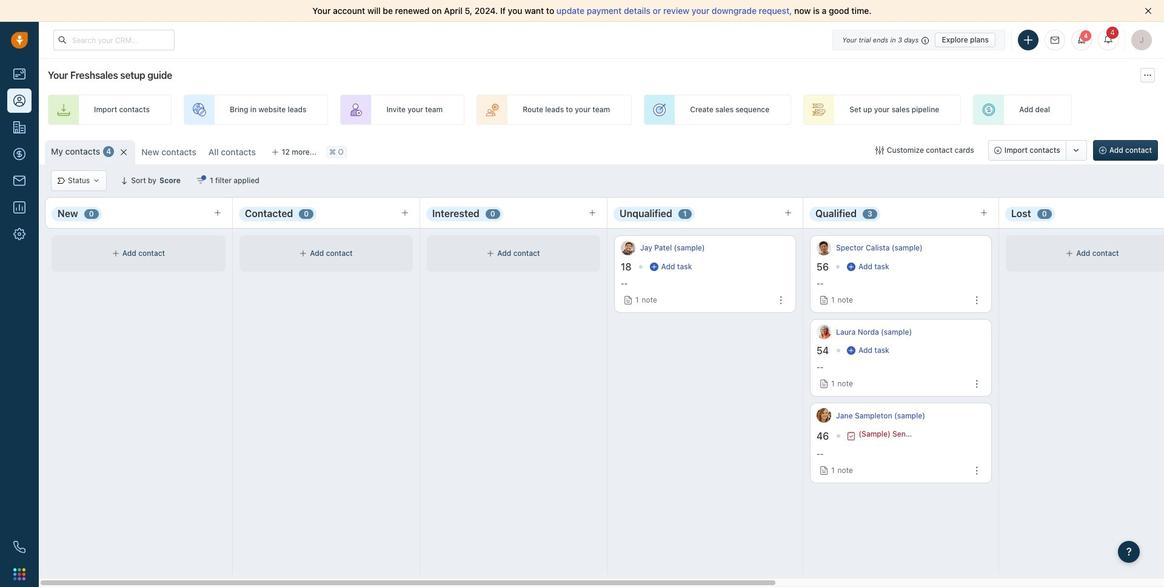 Task type: vqa. For each thing, say whether or not it's contained in the screenshot.
2nd row group from the right
no



Task type: locate. For each thing, give the bounding box(es) containing it.
0 horizontal spatial j image
[[621, 241, 636, 255]]

s image
[[817, 241, 832, 255]]

close image
[[1145, 7, 1153, 15]]

container_wx8msf4aqz5i3rn1 image
[[876, 146, 884, 155], [197, 177, 205, 185], [58, 177, 65, 184], [93, 177, 100, 184], [1067, 250, 1074, 257], [650, 263, 659, 271], [848, 346, 856, 355]]

l image
[[817, 325, 832, 339]]

1 vertical spatial j image
[[817, 408, 832, 423]]

phone image
[[13, 541, 25, 553]]

container_wx8msf4aqz5i3rn1 image
[[112, 250, 119, 257], [300, 250, 307, 257], [487, 250, 495, 257], [847, 263, 856, 271], [848, 432, 856, 440]]

Search your CRM... text field
[[53, 30, 175, 50]]

j image
[[621, 241, 636, 255], [817, 408, 832, 423]]

group
[[989, 140, 1088, 161]]

1 horizontal spatial j image
[[817, 408, 832, 423]]



Task type: describe. For each thing, give the bounding box(es) containing it.
phone element
[[7, 535, 32, 559]]

send email image
[[1051, 36, 1060, 44]]

freshworks switcher image
[[13, 568, 25, 580]]

0 vertical spatial j image
[[621, 241, 636, 255]]



